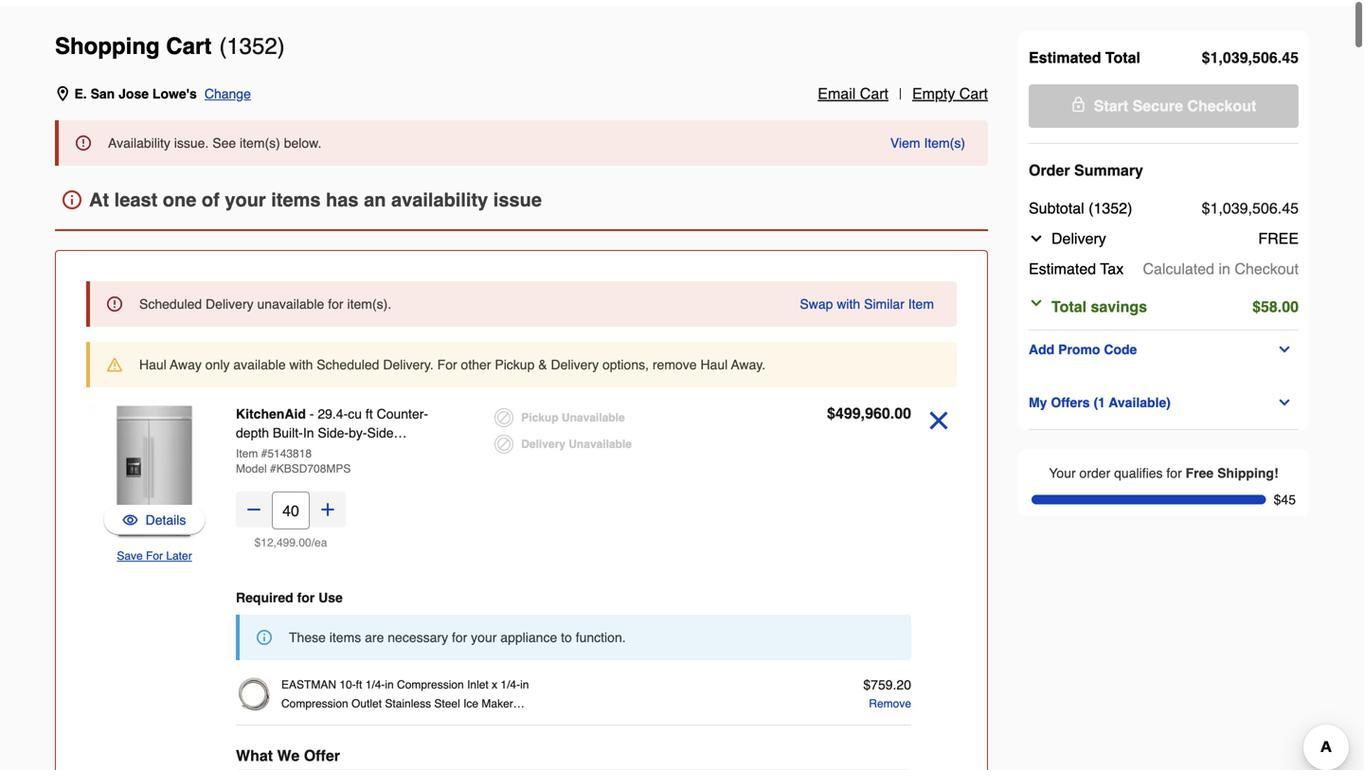 Task type: vqa. For each thing, say whether or not it's contained in the screenshot.
Cart
yes



Task type: describe. For each thing, give the bounding box(es) containing it.
pickup unavailable
[[521, 405, 625, 418]]

has
[[326, 182, 359, 204]]

0 horizontal spatial in
[[385, 672, 394, 685]]

ft
[[356, 672, 362, 685]]

. for estimated total
[[1278, 42, 1282, 60]]

$759.20
[[864, 671, 912, 686]]

checkout for calculated in checkout
[[1235, 254, 1299, 271]]

quickview image
[[123, 504, 138, 523]]

see
[[213, 129, 236, 144]]

my offers (1 available)
[[1029, 389, 1171, 404]]

connector
[[281, 710, 334, 723]]

away
[[170, 351, 202, 366]]

-
[[310, 400, 314, 415]]

1 vertical spatial scheduled
[[317, 351, 380, 366]]

remove
[[653, 351, 697, 366]]

1 haul from the left
[[139, 351, 167, 366]]

option group containing pickup unavailable
[[495, 398, 758, 451]]

ice
[[464, 691, 479, 704]]

shopping cart ( 1352 )
[[55, 27, 285, 53]]

#kbsd708mps
[[270, 456, 351, 469]]

use
[[319, 584, 343, 599]]

$45
[[1274, 486, 1296, 501]]

block image for pickup unavailable
[[495, 402, 514, 421]]

outlet
[[352, 691, 382, 704]]

free
[[1186, 459, 1214, 474]]

away.
[[731, 351, 766, 366]]

subtotal
[[1029, 193, 1085, 210]]

warning image
[[107, 351, 122, 366]]

estimated for estimated total
[[1029, 42, 1102, 60]]

location image
[[55, 80, 70, 95]]

viem item(s) button
[[891, 127, 966, 146]]

e.
[[74, 80, 87, 95]]

what
[[236, 741, 273, 758]]

$ 1,039,506 . 45 for total
[[1202, 42, 1299, 60]]

total savings
[[1052, 291, 1148, 309]]

#5143818
[[261, 441, 312, 454]]

swap
[[800, 290, 833, 305]]

e. san jose lowe's change
[[74, 80, 251, 95]]

&
[[539, 351, 547, 366]]

eastman 10-ft 1/4-in compression inlet x 1/4-in compression outlet stainless steel ice maker connector
[[281, 672, 529, 723]]

swap with similar item button
[[800, 288, 934, 307]]

1352
[[227, 27, 277, 53]]

unavailable
[[257, 290, 324, 305]]

remove
[[869, 691, 912, 704]]

necessary
[[388, 624, 448, 639]]

jose
[[119, 80, 149, 95]]

code
[[1104, 335, 1138, 351]]

what we offer
[[236, 741, 340, 758]]

0 horizontal spatial with
[[290, 351, 313, 366]]

inlet
[[467, 672, 489, 685]]

start secure checkout button
[[1029, 78, 1299, 121]]

info image for these items are necessary for your appliance to function.
[[257, 624, 272, 639]]

viem item(s)
[[891, 129, 966, 144]]

estimated tax
[[1029, 254, 1124, 271]]

estimated total
[[1029, 42, 1141, 60]]

viem
[[891, 129, 921, 144]]

1,039,506 for subtotal (1352)
[[1211, 193, 1278, 210]]

1 horizontal spatial in
[[520, 672, 529, 685]]

item(s).
[[347, 290, 392, 305]]

issue.
[[174, 129, 209, 144]]

similar
[[864, 290, 905, 305]]

with inside swap with similar item button
[[837, 290, 861, 305]]

kitchenaid -
[[236, 400, 318, 415]]

for right the necessary
[[452, 624, 468, 639]]

error image for scheduled delivery unavailable for item(s).
[[107, 290, 122, 305]]

1 vertical spatial your
[[471, 624, 497, 639]]

chevron down image inside add promo code link
[[1278, 335, 1293, 351]]

steel
[[434, 691, 460, 704]]

least
[[114, 182, 158, 204]]

58
[[1261, 291, 1278, 309]]

empty cart
[[913, 78, 988, 96]]

secure image
[[1072, 90, 1087, 105]]

$ 12,499 .00 /ea
[[255, 530, 327, 543]]

add
[[1029, 335, 1055, 351]]

save
[[117, 543, 143, 556]]

45 for estimated total
[[1282, 42, 1299, 60]]

0 vertical spatial for
[[438, 351, 457, 366]]

details
[[146, 506, 186, 521]]

45 for subtotal (1352)
[[1282, 193, 1299, 210]]

$ 499,960 .00
[[827, 398, 912, 416]]

order summary
[[1029, 155, 1144, 172]]

remove button
[[869, 688, 912, 707]]

start
[[1094, 91, 1129, 108]]

0 vertical spatial total
[[1106, 42, 1141, 60]]

cart for email
[[860, 78, 889, 96]]

)
[[277, 27, 285, 53]]

Stepper number input field with increment and decrement buttons number field
[[272, 485, 310, 523]]

order
[[1029, 155, 1071, 172]]

stainless
[[385, 691, 431, 704]]

other
[[461, 351, 491, 366]]

checkout for start secure checkout
[[1188, 91, 1257, 108]]

add promo code link
[[1029, 332, 1299, 354]]

1 vertical spatial total
[[1052, 291, 1087, 309]]

start secure checkout
[[1094, 91, 1257, 108]]

an
[[364, 182, 386, 204]]

delivery inside option group
[[521, 431, 566, 444]]

options,
[[603, 351, 649, 366]]

delivery right &
[[551, 351, 599, 366]]

these items are necessary for your appliance to function.
[[289, 624, 626, 639]]



Task type: locate. For each thing, give the bounding box(es) containing it.
with right swap
[[837, 290, 861, 305]]

chevron down image
[[1029, 225, 1044, 240], [1029, 289, 1044, 304], [1278, 335, 1293, 351], [1278, 389, 1293, 404]]

delivery left unavailable
[[206, 290, 254, 305]]

chevron down image down subtotal
[[1029, 225, 1044, 240]]

item
[[909, 290, 934, 305], [236, 441, 258, 454]]

1 vertical spatial for
[[146, 543, 163, 556]]

1/4- right x
[[501, 672, 520, 685]]

2 horizontal spatial cart
[[960, 78, 988, 96]]

1,039,506 up free
[[1211, 193, 1278, 210]]

10-ft 1/4-in compression inlet x 1/4-in compression outlet stainless steel ice maker connector image
[[236, 669, 274, 707]]

0 vertical spatial error image
[[76, 129, 91, 144]]

calculated
[[1143, 254, 1215, 271]]

free
[[1259, 223, 1299, 241]]

499,960
[[836, 398, 891, 416]]

checkout down free
[[1235, 254, 1299, 271]]

1 horizontal spatial compression
[[397, 672, 464, 685]]

are
[[365, 624, 384, 639]]

one
[[163, 182, 197, 204]]

cart right empty
[[960, 78, 988, 96]]

eastman
[[281, 672, 336, 685]]

checkout inside button
[[1188, 91, 1257, 108]]

1,039,506 up start secure checkout
[[1211, 42, 1278, 60]]

unavailable for delivery unavailable
[[569, 431, 632, 444]]

1 horizontal spatial for
[[438, 351, 457, 366]]

order
[[1080, 459, 1111, 474]]

swap with similar item
[[800, 290, 934, 305]]

of
[[202, 182, 220, 204]]

2 horizontal spatial .00
[[1278, 291, 1299, 309]]

unavailable down the pickup unavailable on the left bottom
[[569, 431, 632, 444]]

1 vertical spatial unavailable
[[569, 431, 632, 444]]

issue
[[494, 182, 542, 204]]

0 vertical spatial pickup
[[495, 351, 535, 366]]

pickup left &
[[495, 351, 535, 366]]

(
[[219, 27, 227, 53]]

1 vertical spatial with
[[290, 351, 313, 366]]

save for later button
[[117, 540, 192, 559]]

0 vertical spatial .00
[[1278, 291, 1299, 309]]

availability
[[391, 182, 488, 204]]

for left 'free'
[[1167, 459, 1182, 474]]

1 vertical spatial block image
[[495, 428, 514, 447]]

cart left (
[[166, 27, 212, 53]]

10-
[[340, 672, 356, 685]]

0 vertical spatial estimated
[[1029, 42, 1102, 60]]

cart for shopping
[[166, 27, 212, 53]]

29.4-cu ft counter-depth built-in side-by-side refrigerator with ice maker (stainless steel with printshield finish) energy star image
[[86, 396, 223, 533]]

1 vertical spatial 1,039,506
[[1211, 193, 1278, 210]]

total down estimated tax
[[1052, 291, 1087, 309]]

below.
[[284, 129, 322, 144]]

these
[[289, 624, 326, 639]]

for left use
[[297, 584, 315, 599]]

info image down required
[[257, 624, 272, 639]]

1 vertical spatial $ 1,039,506 . 45
[[1202, 193, 1299, 210]]

later
[[166, 543, 192, 556]]

1 horizontal spatial error image
[[107, 290, 122, 305]]

email
[[818, 78, 856, 96]]

compression down 'eastman'
[[281, 691, 348, 704]]

0 vertical spatial compression
[[397, 672, 464, 685]]

1 vertical spatial estimated
[[1029, 254, 1097, 271]]

with right available on the top
[[290, 351, 313, 366]]

1 vertical spatial info image
[[257, 624, 272, 639]]

estimated for estimated tax
[[1029, 254, 1097, 271]]

maker
[[482, 691, 513, 704]]

$
[[1202, 42, 1211, 60], [1202, 193, 1211, 210], [1253, 291, 1261, 309], [827, 398, 836, 416], [255, 530, 261, 543]]

1,039,506
[[1211, 42, 1278, 60], [1211, 193, 1278, 210]]

my offers (1 available) link
[[1029, 385, 1299, 408]]

0 vertical spatial .
[[1278, 42, 1282, 60]]

1 vertical spatial compression
[[281, 691, 348, 704]]

1/4-
[[366, 672, 385, 685], [501, 672, 520, 685]]

haul
[[139, 351, 167, 366], [701, 351, 728, 366]]

item(s)
[[240, 129, 280, 144]]

1 horizontal spatial item
[[909, 290, 934, 305]]

(1
[[1094, 389, 1106, 404]]

model
[[236, 456, 267, 469]]

estimated left the tax
[[1029, 254, 1097, 271]]

2 . from the top
[[1278, 193, 1282, 210]]

empty cart button
[[913, 76, 988, 99]]

. for subtotal (1352)
[[1278, 193, 1282, 210]]

chevron down image up "shipping!"
[[1278, 389, 1293, 404]]

unavailable up delivery unavailable
[[562, 405, 625, 418]]

function.
[[576, 624, 626, 639]]

cart for empty
[[960, 78, 988, 96]]

remove item image
[[923, 398, 955, 430]]

for left item(s).
[[328, 290, 344, 305]]

12,499
[[261, 530, 296, 543]]

delivery
[[1052, 223, 1107, 241], [206, 290, 254, 305], [551, 351, 599, 366], [521, 431, 566, 444]]

1 . from the top
[[1278, 42, 1282, 60]]

1 1,039,506 from the top
[[1211, 42, 1278, 60]]

error image up warning icon
[[107, 290, 122, 305]]

item inside button
[[909, 290, 934, 305]]

1 horizontal spatial .00
[[891, 398, 912, 416]]

2 1/4- from the left
[[501, 672, 520, 685]]

at
[[89, 182, 109, 204]]

chevron down image inside my offers (1 available) link
[[1278, 389, 1293, 404]]

1 vertical spatial error image
[[107, 290, 122, 305]]

delivery.
[[383, 351, 434, 366]]

1 horizontal spatial 1/4-
[[501, 672, 520, 685]]

tax
[[1101, 254, 1124, 271]]

/ea
[[312, 530, 327, 543]]

0 horizontal spatial compression
[[281, 691, 348, 704]]

0 vertical spatial unavailable
[[562, 405, 625, 418]]

in right x
[[520, 672, 529, 685]]

1 vertical spatial checkout
[[1235, 254, 1299, 271]]

0 vertical spatial your
[[225, 182, 266, 204]]

unavailable
[[562, 405, 625, 418], [569, 431, 632, 444]]

shipping!
[[1218, 459, 1279, 474]]

2 haul from the left
[[701, 351, 728, 366]]

my
[[1029, 389, 1048, 404]]

1 horizontal spatial cart
[[860, 78, 889, 96]]

info image
[[63, 184, 82, 203], [257, 624, 272, 639]]

1 block image from the top
[[495, 402, 514, 421]]

$ 58 .00
[[1253, 291, 1299, 309]]

$ 1,039,506 . 45 up free
[[1202, 193, 1299, 210]]

.
[[1278, 42, 1282, 60], [1278, 193, 1282, 210]]

.00 for 58
[[1278, 291, 1299, 309]]

1 45 from the top
[[1282, 42, 1299, 60]]

for inside button
[[146, 543, 163, 556]]

scheduled up away
[[139, 290, 202, 305]]

only
[[205, 351, 230, 366]]

0 horizontal spatial 1/4-
[[366, 672, 385, 685]]

item up model
[[236, 441, 258, 454]]

1 horizontal spatial scheduled
[[317, 351, 380, 366]]

0 vertical spatial items
[[271, 182, 321, 204]]

0 horizontal spatial items
[[271, 182, 321, 204]]

to
[[561, 624, 572, 639]]

items left are
[[330, 624, 361, 639]]

1,039,506 for estimated total
[[1211, 42, 1278, 60]]

2 $ 1,039,506 . 45 from the top
[[1202, 193, 1299, 210]]

change
[[205, 80, 251, 95]]

0 vertical spatial 45
[[1282, 42, 1299, 60]]

1 horizontal spatial your
[[471, 624, 497, 639]]

your left appliance
[[471, 624, 497, 639]]

available
[[233, 351, 286, 366]]

add promo code
[[1029, 335, 1138, 351]]

estimated up secure icon
[[1029, 42, 1102, 60]]

2 estimated from the top
[[1029, 254, 1097, 271]]

1 vertical spatial 45
[[1282, 193, 1299, 210]]

haul left away
[[139, 351, 167, 366]]

1 1/4- from the left
[[366, 672, 385, 685]]

0 horizontal spatial your
[[225, 182, 266, 204]]

block image left delivery unavailable
[[495, 428, 514, 447]]

error image for availability issue. see item(s) below.
[[76, 129, 91, 144]]

email cart
[[818, 78, 889, 96]]

1 horizontal spatial total
[[1106, 42, 1141, 60]]

0 horizontal spatial cart
[[166, 27, 212, 53]]

scheduled delivery unavailable for item(s).
[[139, 290, 392, 305]]

option group
[[495, 398, 758, 451]]

chevron down image up 'add'
[[1029, 289, 1044, 304]]

0 vertical spatial item
[[909, 290, 934, 305]]

1 vertical spatial .
[[1278, 193, 1282, 210]]

0 vertical spatial 1,039,506
[[1211, 42, 1278, 60]]

0 horizontal spatial error image
[[76, 129, 91, 144]]

haul left the away.
[[701, 351, 728, 366]]

0 vertical spatial info image
[[63, 184, 82, 203]]

$ 1,039,506 . 45
[[1202, 42, 1299, 60], [1202, 193, 1299, 210]]

error image down e.
[[76, 129, 91, 144]]

for left other
[[438, 351, 457, 366]]

offer
[[304, 741, 340, 758]]

.00 down the stepper number input field with increment and decrement buttons number field
[[296, 530, 312, 543]]

minus image
[[245, 494, 263, 513]]

for
[[438, 351, 457, 366], [146, 543, 163, 556]]

1 $ 1,039,506 . 45 from the top
[[1202, 42, 1299, 60]]

0 horizontal spatial item
[[236, 441, 258, 454]]

email cart button
[[818, 76, 889, 99]]

qualifies
[[1115, 459, 1163, 474]]

$759.20 remove
[[864, 671, 912, 704]]

2 45 from the top
[[1282, 193, 1299, 210]]

1 vertical spatial item
[[236, 441, 258, 454]]

0 horizontal spatial scheduled
[[139, 290, 202, 305]]

0 horizontal spatial haul
[[139, 351, 167, 366]]

secure
[[1133, 91, 1184, 108]]

for
[[328, 290, 344, 305], [1167, 459, 1182, 474], [297, 584, 315, 599], [452, 624, 468, 639]]

chevron down image down $ 58 .00
[[1278, 335, 1293, 351]]

$ 1,039,506 . 45 up start secure checkout
[[1202, 42, 1299, 60]]

compression up steel
[[397, 672, 464, 685]]

(1352)
[[1089, 193, 1133, 210]]

0 vertical spatial with
[[837, 290, 861, 305]]

1 estimated from the top
[[1029, 42, 1102, 60]]

2 block image from the top
[[495, 428, 514, 447]]

empty
[[913, 78, 956, 96]]

x
[[492, 672, 498, 685]]

delivery down subtotal (1352)
[[1052, 223, 1107, 241]]

1 vertical spatial items
[[330, 624, 361, 639]]

item(s)
[[924, 129, 966, 144]]

2 1,039,506 from the top
[[1211, 193, 1278, 210]]

compression
[[397, 672, 464, 685], [281, 691, 348, 704]]

block image
[[495, 402, 514, 421], [495, 428, 514, 447]]

at least one of your items has an availability issue
[[89, 182, 542, 204]]

info image for at least one of your items has an availability issue
[[63, 184, 82, 203]]

total up start
[[1106, 42, 1141, 60]]

.00 down free
[[1278, 291, 1299, 309]]

item inside item #5143818 model #kbsd708mps
[[236, 441, 258, 454]]

2 vertical spatial .00
[[296, 530, 312, 543]]

0 horizontal spatial info image
[[63, 184, 82, 203]]

block image left the pickup unavailable on the left bottom
[[495, 402, 514, 421]]

.00 for 499,960
[[891, 398, 912, 416]]

45
[[1282, 42, 1299, 60], [1282, 193, 1299, 210]]

pickup inside option group
[[521, 405, 559, 418]]

haul away only available with scheduled delivery. for other pickup & delivery options, remove haul away.
[[139, 351, 766, 366]]

0 vertical spatial block image
[[495, 402, 514, 421]]

shopping
[[55, 27, 160, 53]]

save for later
[[117, 543, 192, 556]]

0 vertical spatial scheduled
[[139, 290, 202, 305]]

2 horizontal spatial in
[[1219, 254, 1231, 271]]

info image left at at the left top of the page
[[63, 184, 82, 203]]

your right of
[[225, 182, 266, 204]]

block image for delivery unavailable
[[495, 428, 514, 447]]

in right the calculated
[[1219, 254, 1231, 271]]

availability
[[108, 129, 170, 144]]

1 vertical spatial .00
[[891, 398, 912, 416]]

0 vertical spatial $ 1,039,506 . 45
[[1202, 42, 1299, 60]]

for right save
[[146, 543, 163, 556]]

1 horizontal spatial info image
[[257, 624, 272, 639]]

0 horizontal spatial for
[[146, 543, 163, 556]]

error image
[[76, 129, 91, 144], [107, 290, 122, 305]]

item right similar
[[909, 290, 934, 305]]

.00 left remove item icon
[[891, 398, 912, 416]]

in up stainless
[[385, 672, 394, 685]]

checkout
[[1188, 91, 1257, 108], [1235, 254, 1299, 271]]

delivery down the pickup unavailable on the left bottom
[[521, 431, 566, 444]]

checkout right secure
[[1188, 91, 1257, 108]]

0 vertical spatial checkout
[[1188, 91, 1257, 108]]

required for use
[[236, 584, 343, 599]]

unavailable for pickup unavailable
[[562, 405, 625, 418]]

availability issue. see item(s) below.
[[108, 129, 322, 144]]

cart right email
[[860, 78, 889, 96]]

.00
[[1278, 291, 1299, 309], [891, 398, 912, 416], [296, 530, 312, 543]]

0 horizontal spatial .00
[[296, 530, 312, 543]]

1/4- right "ft"
[[366, 672, 385, 685]]

1 vertical spatial pickup
[[521, 405, 559, 418]]

$ 1,039,506 . 45 for (1352)
[[1202, 193, 1299, 210]]

1 horizontal spatial items
[[330, 624, 361, 639]]

scheduled left delivery.
[[317, 351, 380, 366]]

1 horizontal spatial with
[[837, 290, 861, 305]]

1 horizontal spatial haul
[[701, 351, 728, 366]]

0 horizontal spatial total
[[1052, 291, 1087, 309]]

delivery unavailable
[[521, 431, 632, 444]]

pickup up delivery unavailable
[[521, 405, 559, 418]]

items left has
[[271, 182, 321, 204]]

plus image
[[318, 494, 337, 513]]



